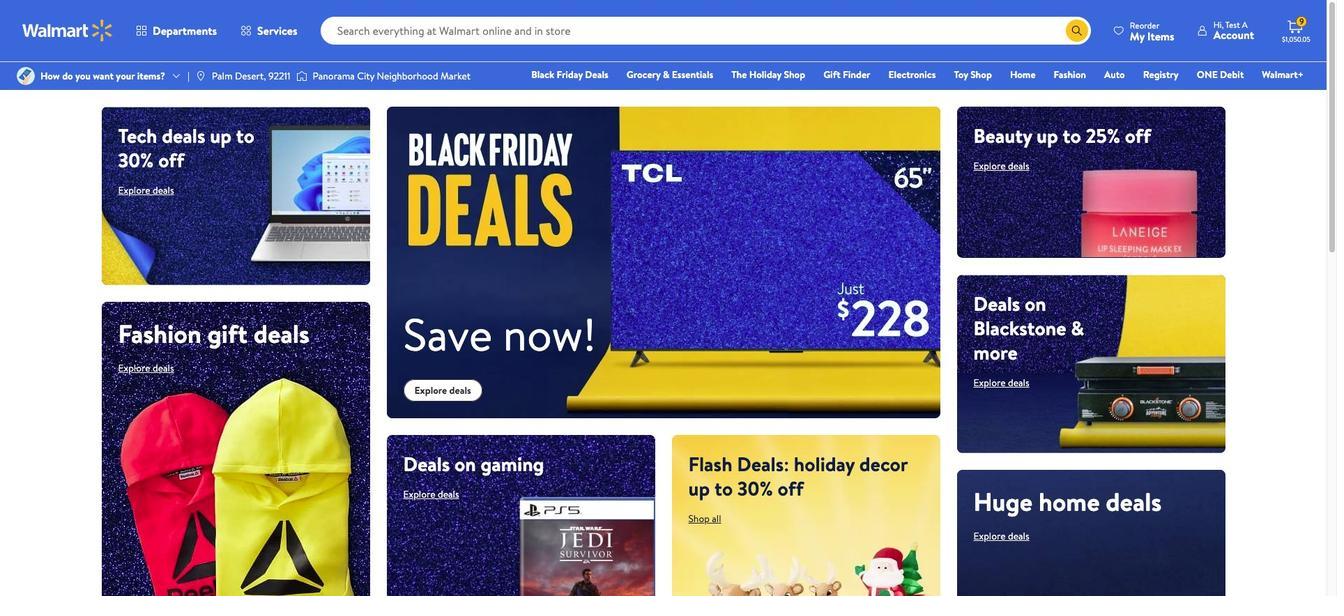 Task type: locate. For each thing, give the bounding box(es) containing it.
1 vertical spatial deals
[[974, 290, 1021, 317]]

shop inside "toy shop" link
[[971, 68, 993, 82]]

1 vertical spatial &
[[1072, 314, 1085, 342]]

fashion for fashion
[[1054, 68, 1087, 82]]

items
[[1148, 28, 1175, 44]]

explore deals
[[974, 159, 1030, 173], [118, 183, 174, 197], [118, 361, 174, 375], [974, 376, 1030, 390], [415, 383, 471, 397], [404, 487, 459, 501], [974, 529, 1030, 543]]

2 horizontal spatial to
[[1064, 122, 1082, 149]]

1 horizontal spatial shop
[[784, 68, 806, 82]]

2 horizontal spatial  image
[[296, 69, 307, 83]]

1 horizontal spatial off
[[778, 475, 804, 502]]

up right beauty
[[1037, 122, 1059, 149]]

9
[[1300, 15, 1305, 27]]

blackstone
[[974, 314, 1067, 342]]

walmart+
[[1263, 68, 1305, 82]]

finder
[[843, 68, 871, 82]]

off
[[1126, 122, 1152, 149], [158, 146, 184, 174], [778, 475, 804, 502]]

1 horizontal spatial up
[[689, 475, 710, 502]]

services button
[[229, 14, 309, 47]]

1 horizontal spatial to
[[715, 475, 733, 502]]

on inside deals on blackstone & more
[[1026, 290, 1047, 317]]

explore for tech deals up to 30% off
[[118, 183, 150, 197]]

items?
[[137, 69, 165, 83]]

to left 25%
[[1064, 122, 1082, 149]]

on for gaming
[[455, 450, 476, 478]]

30%
[[118, 146, 154, 174], [738, 475, 774, 502]]

0 horizontal spatial  image
[[17, 67, 35, 85]]

deals on gaming
[[404, 450, 544, 478]]

deals down "deals on gaming" in the bottom of the page
[[438, 487, 459, 501]]

up inside flash deals: holiday decor up to 30% off
[[689, 475, 710, 502]]

1 vertical spatial on
[[455, 450, 476, 478]]

explore deals for deals on blackstone & more
[[974, 376, 1030, 390]]

deals inside deals on blackstone & more
[[974, 290, 1021, 317]]

deals inside tech deals up to 30% off
[[162, 122, 205, 149]]

deals for tech deals up to 30% off
[[153, 183, 174, 197]]

& right blackstone
[[1072, 314, 1085, 342]]

debit
[[1221, 68, 1245, 82]]

electronics
[[889, 68, 936, 82]]

to
[[236, 122, 255, 149], [1064, 122, 1082, 149], [715, 475, 733, 502]]

0 horizontal spatial up
[[210, 122, 232, 149]]

friday
[[557, 68, 583, 82]]

gift finder link
[[818, 67, 877, 82]]

2 vertical spatial deals
[[404, 450, 450, 478]]

30% inside tech deals up to 30% off
[[118, 146, 154, 174]]

deals down fashion gift deals
[[153, 361, 174, 375]]

0 horizontal spatial to
[[236, 122, 255, 149]]

30% inside flash deals: holiday decor up to 30% off
[[738, 475, 774, 502]]

1 horizontal spatial  image
[[195, 70, 206, 82]]

to up all on the bottom of the page
[[715, 475, 733, 502]]

explore
[[974, 159, 1006, 173], [118, 183, 150, 197], [118, 361, 150, 375], [974, 376, 1006, 390], [415, 383, 447, 397], [404, 487, 436, 501], [974, 529, 1006, 543]]

deals
[[586, 68, 609, 82], [974, 290, 1021, 317], [404, 450, 450, 478]]

2 horizontal spatial shop
[[971, 68, 993, 82]]

flash deals: holiday decor up to 30% off
[[689, 450, 908, 502]]

off inside tech deals up to 30% off
[[158, 146, 184, 174]]

 image right 92211
[[296, 69, 307, 83]]

 image left how in the top left of the page
[[17, 67, 35, 85]]

you
[[75, 69, 91, 83]]

electronics link
[[883, 67, 943, 82]]

up up shop all
[[689, 475, 710, 502]]

up down palm
[[210, 122, 232, 149]]

shop all link
[[689, 512, 722, 526]]

1 horizontal spatial deals
[[586, 68, 609, 82]]

0 vertical spatial fashion
[[1054, 68, 1087, 82]]

& right grocery on the left of the page
[[663, 68, 670, 82]]

explore deals link for beauty up to 25% off
[[974, 159, 1030, 173]]

deals down tech deals up to 30% off
[[153, 183, 174, 197]]

explore deals link
[[974, 159, 1030, 173], [118, 183, 174, 197], [118, 361, 174, 375], [974, 376, 1030, 390], [404, 379, 483, 402], [404, 487, 459, 501], [974, 529, 1030, 543]]

0 horizontal spatial 30%
[[118, 146, 154, 174]]

 image for palm
[[195, 70, 206, 82]]

0 horizontal spatial on
[[455, 450, 476, 478]]

off inside flash deals: holiday decor up to 30% off
[[778, 475, 804, 502]]

deals
[[162, 122, 205, 149], [1009, 159, 1030, 173], [153, 183, 174, 197], [254, 317, 310, 352], [153, 361, 174, 375], [1009, 376, 1030, 390], [450, 383, 471, 397], [1107, 485, 1162, 519], [438, 487, 459, 501], [1009, 529, 1030, 543]]

0 horizontal spatial deals
[[404, 450, 450, 478]]

9 $1,050.05
[[1283, 15, 1311, 44]]

deals down the more
[[1009, 376, 1030, 390]]

how
[[40, 69, 60, 83]]

toy
[[955, 68, 969, 82]]

huge home deals
[[974, 485, 1162, 519]]

deals right tech
[[162, 122, 205, 149]]

&
[[663, 68, 670, 82], [1072, 314, 1085, 342]]

black friday deals link
[[526, 67, 615, 82]]

up inside tech deals up to 30% off
[[210, 122, 232, 149]]

explore deals link for deals on blackstone & more
[[974, 376, 1030, 390]]

deals down beauty
[[1009, 159, 1030, 173]]

0 horizontal spatial off
[[158, 146, 184, 174]]

shop right toy
[[971, 68, 993, 82]]

holiday
[[794, 450, 855, 478]]

beauty
[[974, 122, 1033, 149]]

to down desert,
[[236, 122, 255, 149]]

1 horizontal spatial on
[[1026, 290, 1047, 317]]

0 vertical spatial &
[[663, 68, 670, 82]]

fashion left gift
[[118, 317, 201, 352]]

reorder my items
[[1131, 19, 1175, 44]]

up
[[210, 122, 232, 149], [1037, 122, 1059, 149], [689, 475, 710, 502]]

grocery
[[627, 68, 661, 82]]

1 vertical spatial fashion
[[118, 317, 201, 352]]

the
[[732, 68, 747, 82]]

explore deals for tech deals up to 30% off
[[118, 183, 174, 197]]

1 horizontal spatial &
[[1072, 314, 1085, 342]]

to inside flash deals: holiday decor up to 30% off
[[715, 475, 733, 502]]

panorama city neighborhood market
[[313, 69, 471, 83]]

deals down huge
[[1009, 529, 1030, 543]]

2 horizontal spatial up
[[1037, 122, 1059, 149]]

1 horizontal spatial fashion
[[1054, 68, 1087, 82]]

shop left all on the bottom of the page
[[689, 512, 710, 526]]

 image right |
[[195, 70, 206, 82]]

reorder
[[1131, 19, 1160, 31]]

market
[[441, 69, 471, 83]]

explore deals for huge home deals
[[974, 529, 1030, 543]]

0 vertical spatial 30%
[[118, 146, 154, 174]]

 image
[[17, 67, 35, 85], [296, 69, 307, 83], [195, 70, 206, 82]]

shop right holiday
[[784, 68, 806, 82]]

1 vertical spatial 30%
[[738, 475, 774, 502]]

0 horizontal spatial fashion
[[118, 317, 201, 352]]

hi, test a account
[[1214, 19, 1255, 43]]

shop
[[784, 68, 806, 82], [971, 68, 993, 82], [689, 512, 710, 526]]

home
[[1039, 485, 1100, 519]]

deals right gift
[[254, 317, 310, 352]]

on
[[1026, 290, 1047, 317], [455, 450, 476, 478]]

gift
[[824, 68, 841, 82]]

deals down save
[[450, 383, 471, 397]]

0 vertical spatial on
[[1026, 290, 1047, 317]]

walmart image
[[22, 20, 113, 42]]

fashion down the search icon in the top of the page
[[1054, 68, 1087, 82]]

deals for deals on blackstone & more
[[974, 290, 1021, 317]]

1 horizontal spatial 30%
[[738, 475, 774, 502]]

deals for huge home deals
[[1009, 529, 1030, 543]]

essentials
[[672, 68, 714, 82]]

explore deals for deals on gaming
[[404, 487, 459, 501]]

2 horizontal spatial deals
[[974, 290, 1021, 317]]

explore deals for beauty up to 25% off
[[974, 159, 1030, 173]]

registry link
[[1138, 67, 1186, 82]]

deals for save now!
[[450, 383, 471, 397]]



Task type: vqa. For each thing, say whether or not it's contained in the screenshot.
the right off
yes



Task type: describe. For each thing, give the bounding box(es) containing it.
grocery & essentials link
[[621, 67, 720, 82]]

desert,
[[235, 69, 266, 83]]

account
[[1214, 27, 1255, 43]]

one debit link
[[1191, 67, 1251, 82]]

the holiday shop link
[[726, 67, 812, 82]]

deals on blackstone & more
[[974, 290, 1085, 366]]

Walmart Site-Wide search field
[[321, 17, 1092, 45]]

decor
[[860, 450, 908, 478]]

palm
[[212, 69, 233, 83]]

toy shop
[[955, 68, 993, 82]]

fashion gift deals
[[118, 317, 310, 352]]

explore deals link for save now!
[[404, 379, 483, 402]]

gift
[[207, 317, 248, 352]]

departments button
[[124, 14, 229, 47]]

explore for deals on gaming
[[404, 487, 436, 501]]

gift finder
[[824, 68, 871, 82]]

explore deals link for fashion gift deals
[[118, 361, 174, 375]]

 image for how
[[17, 67, 35, 85]]

a
[[1243, 19, 1248, 31]]

save now!
[[404, 303, 596, 365]]

black friday deals
[[532, 68, 609, 82]]

fashion link
[[1048, 67, 1093, 82]]

tech deals up to 30% off
[[118, 122, 255, 174]]

explore for huge home deals
[[974, 529, 1006, 543]]

explore for save now!
[[415, 383, 447, 397]]

|
[[188, 69, 190, 83]]

fashion for fashion gift deals
[[118, 317, 201, 352]]

home
[[1011, 68, 1036, 82]]

my
[[1131, 28, 1145, 44]]

92211
[[269, 69, 291, 83]]

want
[[93, 69, 114, 83]]

test
[[1226, 19, 1241, 31]]

huge
[[974, 485, 1033, 519]]

one debit
[[1198, 68, 1245, 82]]

0 vertical spatial deals
[[586, 68, 609, 82]]

to inside tech deals up to 30% off
[[236, 122, 255, 149]]

neighborhood
[[377, 69, 439, 83]]

shop all
[[689, 512, 722, 526]]

deals for deals on blackstone & more
[[1009, 376, 1030, 390]]

departments
[[153, 23, 217, 38]]

deals right 'home'
[[1107, 485, 1162, 519]]

services
[[257, 23, 298, 38]]

registry
[[1144, 68, 1179, 82]]

explore deals for fashion gift deals
[[118, 361, 174, 375]]

& inside deals on blackstone & more
[[1072, 314, 1085, 342]]

search icon image
[[1072, 25, 1083, 36]]

deals for deals on gaming
[[404, 450, 450, 478]]

more
[[974, 339, 1018, 366]]

25%
[[1086, 122, 1121, 149]]

toy shop link
[[948, 67, 999, 82]]

deals:
[[738, 450, 790, 478]]

explore deals for save now!
[[415, 383, 471, 397]]

home link
[[1004, 67, 1043, 82]]

2 horizontal spatial off
[[1126, 122, 1152, 149]]

palm desert, 92211
[[212, 69, 291, 83]]

explore for fashion gift deals
[[118, 361, 150, 375]]

tech
[[118, 122, 157, 149]]

clear search field text image
[[1050, 25, 1061, 36]]

explore deals link for tech deals up to 30% off
[[118, 183, 174, 197]]

$1,050.05
[[1283, 34, 1311, 44]]

holiday
[[750, 68, 782, 82]]

save
[[404, 303, 493, 365]]

flash
[[689, 450, 733, 478]]

 image for panorama
[[296, 69, 307, 83]]

your
[[116, 69, 135, 83]]

walmart+ link
[[1257, 67, 1311, 82]]

explore for beauty up to 25% off
[[974, 159, 1006, 173]]

panorama
[[313, 69, 355, 83]]

city
[[357, 69, 375, 83]]

Search search field
[[321, 17, 1092, 45]]

do
[[62, 69, 73, 83]]

deals for deals on gaming
[[438, 487, 459, 501]]

gaming
[[481, 450, 544, 478]]

how do you want your items?
[[40, 69, 165, 83]]

0 horizontal spatial shop
[[689, 512, 710, 526]]

one
[[1198, 68, 1219, 82]]

hi,
[[1214, 19, 1224, 31]]

explore deals link for huge home deals
[[974, 529, 1030, 543]]

black
[[532, 68, 555, 82]]

now!
[[503, 303, 596, 365]]

grocery & essentials
[[627, 68, 714, 82]]

auto
[[1105, 68, 1126, 82]]

explore deals link for deals on gaming
[[404, 487, 459, 501]]

all
[[712, 512, 722, 526]]

on for blackstone
[[1026, 290, 1047, 317]]

deals for fashion gift deals
[[153, 361, 174, 375]]

explore for deals on blackstone & more
[[974, 376, 1006, 390]]

the holiday shop
[[732, 68, 806, 82]]

beauty up to 25% off
[[974, 122, 1152, 149]]

0 horizontal spatial &
[[663, 68, 670, 82]]

deals for beauty up to 25% off
[[1009, 159, 1030, 173]]

auto link
[[1099, 67, 1132, 82]]

shop inside the holiday shop link
[[784, 68, 806, 82]]



